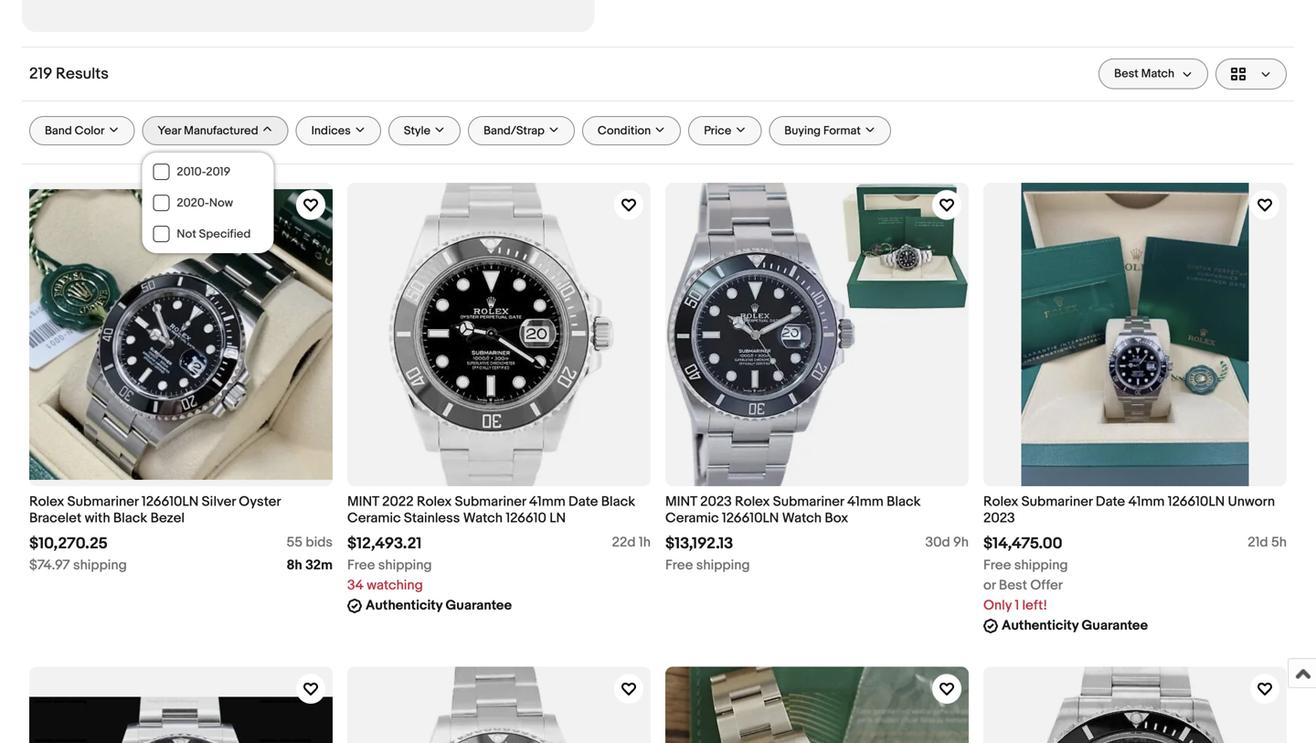 Task type: vqa. For each thing, say whether or not it's contained in the screenshot.
confirmation
no



Task type: locate. For each thing, give the bounding box(es) containing it.
date inside rolex submariner date 41mm 126610ln unworn 2023
[[1096, 494, 1126, 510]]

1 shipping from the left
[[73, 557, 127, 574]]

2023 up $14,475.00
[[984, 510, 1015, 527]]

2 shipping from the left
[[378, 557, 432, 574]]

shipping inside $12,493.21 free shipping 34 watching authenticity guarantee
[[378, 557, 432, 574]]

submariner inside rolex submariner 126610ln silver oyster bracelet with black bezel
[[67, 494, 139, 510]]

watch left 126610
[[463, 510, 503, 527]]

mint 2022 rolex submariner 41mm date black ceramic stainless watch 126610 ln link
[[347, 494, 651, 527]]

1 horizontal spatial best
[[1115, 67, 1139, 81]]

1 horizontal spatial mint
[[666, 494, 697, 510]]

mint 2022 rolex submariner 41mm date black ceramic stainless watch 126610 ln
[[347, 494, 635, 527]]

126610ln up $13,192.13 free shipping
[[722, 510, 779, 527]]

4 shipping from the left
[[1015, 557, 1068, 574]]

0 vertical spatial authenticity
[[366, 597, 443, 614]]

126610ln
[[142, 494, 199, 510], [1168, 494, 1225, 510], [722, 510, 779, 527]]

shipping down $13,192.13
[[696, 557, 750, 574]]

2 41mm from the left
[[847, 494, 884, 510]]

1 horizontal spatial ceramic
[[666, 510, 719, 527]]

rolex up stainless
[[417, 494, 452, 510]]

best
[[1115, 67, 1139, 81], [999, 577, 1028, 594]]

5h
[[1272, 534, 1287, 551]]

41mm inside mint 2023 rolex submariner 41mm black ceramic 126610ln watch box
[[847, 494, 884, 510]]

0 horizontal spatial 41mm
[[529, 494, 566, 510]]

match
[[1142, 67, 1175, 81]]

best inside best match dropdown button
[[1115, 67, 1139, 81]]

0 horizontal spatial mint
[[347, 494, 379, 510]]

rolex submariner date 41mm 126610ln unworn 2023 link
[[984, 494, 1287, 527]]

1 horizontal spatial 126610ln
[[722, 510, 779, 527]]

submariner inside rolex submariner date 41mm 126610ln unworn 2023
[[1022, 494, 1093, 510]]

best left match
[[1115, 67, 1139, 81]]

3 free from the left
[[984, 557, 1012, 574]]

3 41mm from the left
[[1129, 494, 1165, 510]]

mint for $13,192.13
[[666, 494, 697, 510]]

1 horizontal spatial watch
[[782, 510, 822, 527]]

shipping up offer
[[1015, 557, 1068, 574]]

shipping up watching
[[378, 557, 432, 574]]

1 horizontal spatial free
[[666, 557, 693, 574]]

authenticity down watching
[[366, 597, 443, 614]]

2023 up $13,192.13
[[700, 494, 732, 510]]

best up 1
[[999, 577, 1028, 594]]

rolex
[[29, 494, 64, 510], [417, 494, 452, 510], [735, 494, 770, 510], [984, 494, 1019, 510]]

22d
[[612, 534, 636, 551]]

2 horizontal spatial 126610ln
[[1168, 494, 1225, 510]]

or
[[984, 577, 996, 594]]

free inside $14,475.00 free shipping or best offer only 1 left! authenticity guarantee
[[984, 557, 1012, 574]]

left!
[[1023, 597, 1048, 614]]

unworn
[[1228, 494, 1275, 510]]

0 horizontal spatial watch
[[463, 510, 503, 527]]

rolex up bracelet
[[29, 494, 64, 510]]

4 rolex from the left
[[984, 494, 1019, 510]]

submariner inside mint 2022 rolex submariner 41mm date black ceramic stainless watch 126610 ln
[[455, 494, 526, 510]]

2023 inside mint 2023 rolex submariner 41mm black ceramic 126610ln watch box
[[700, 494, 732, 510]]

0 horizontal spatial guarantee
[[446, 597, 512, 614]]

ceramic up $12,493.21
[[347, 510, 401, 527]]

ceramic
[[347, 510, 401, 527], [666, 510, 719, 527]]

rolex submariner date 41mm 126610ln unworn 2023
[[984, 494, 1275, 527]]

2 watch from the left
[[782, 510, 822, 527]]

shipping
[[73, 557, 127, 574], [378, 557, 432, 574], [696, 557, 750, 574], [1015, 557, 1068, 574]]

3 rolex from the left
[[735, 494, 770, 510]]

watch left box
[[782, 510, 822, 527]]

watching
[[367, 577, 423, 594]]

2 date from the left
[[1096, 494, 1126, 510]]

best match button
[[1099, 59, 1209, 89]]

rolex up $13,192.13 free shipping
[[735, 494, 770, 510]]

126610ln up bezel
[[142, 494, 199, 510]]

authenticity down left!
[[1002, 617, 1079, 634]]

126610ln left unworn
[[1168, 494, 1225, 510]]

with
[[85, 510, 110, 527]]

free for $12,493.21
[[347, 557, 375, 574]]

view: gallery view image
[[1232, 67, 1272, 81]]

4 submariner from the left
[[1022, 494, 1093, 510]]

0 horizontal spatial black
[[113, 510, 147, 527]]

2 rolex from the left
[[417, 494, 452, 510]]

0 horizontal spatial authenticity
[[366, 597, 443, 614]]

mint
[[347, 494, 379, 510], [666, 494, 697, 510]]

2 free from the left
[[666, 557, 693, 574]]

watch inside mint 2022 rolex submariner 41mm date black ceramic stainless watch 126610 ln
[[463, 510, 503, 527]]

date
[[569, 494, 598, 510], [1096, 494, 1126, 510]]

$10,270.25
[[29, 534, 108, 553]]

rolex inside rolex submariner 126610ln silver oyster bracelet with black bezel
[[29, 494, 64, 510]]

1 ceramic from the left
[[347, 510, 401, 527]]

guarantee inside $14,475.00 free shipping or best offer only 1 left! authenticity guarantee
[[1082, 617, 1148, 634]]

21d
[[1248, 534, 1269, 551]]

0 horizontal spatial date
[[569, 494, 598, 510]]

2022
[[382, 494, 414, 510]]

mint inside mint 2022 rolex submariner 41mm date black ceramic stainless watch 126610 ln
[[347, 494, 379, 510]]

submariner up 126610
[[455, 494, 526, 510]]

0 vertical spatial guarantee
[[446, 597, 512, 614]]

$14,475.00
[[984, 534, 1063, 553]]

free
[[347, 557, 375, 574], [666, 557, 693, 574], [984, 557, 1012, 574]]

1 date from the left
[[569, 494, 598, 510]]

219 results
[[29, 64, 109, 84]]

1 horizontal spatial guarantee
[[1082, 617, 1148, 634]]

21d 5h
[[1248, 534, 1287, 551]]

2 horizontal spatial black
[[887, 494, 921, 510]]

1 vertical spatial best
[[999, 577, 1028, 594]]

best match
[[1115, 67, 1175, 81]]

mint up $13,192.13
[[666, 494, 697, 510]]

41mm inside mint 2022 rolex submariner 41mm date black ceramic stainless watch 126610 ln
[[529, 494, 566, 510]]

41mm inside rolex submariner date 41mm 126610ln unworn 2023
[[1129, 494, 1165, 510]]

2 ceramic from the left
[[666, 510, 719, 527]]

1 vertical spatial authenticity
[[1002, 617, 1079, 634]]

55 bids 8h 32m
[[287, 534, 333, 574]]

submariner up box
[[773, 494, 844, 510]]

1 horizontal spatial black
[[601, 494, 635, 510]]

126610ln inside mint 2023 rolex submariner 41mm black ceramic 126610ln watch box
[[722, 510, 779, 527]]

authenticity
[[366, 597, 443, 614], [1002, 617, 1079, 634]]

0 horizontal spatial free
[[347, 557, 375, 574]]

2 horizontal spatial free
[[984, 557, 1012, 574]]

219
[[29, 64, 52, 84]]

watch
[[463, 510, 503, 527], [782, 510, 822, 527]]

shipping inside $14,475.00 free shipping or best offer only 1 left! authenticity guarantee
[[1015, 557, 1068, 574]]

1 watch from the left
[[463, 510, 503, 527]]

1 horizontal spatial date
[[1096, 494, 1126, 510]]

not specified
[[177, 227, 251, 241]]

1 mint from the left
[[347, 494, 379, 510]]

authenticity inside $12,493.21 free shipping 34 watching authenticity guarantee
[[366, 597, 443, 614]]

rolex up $14,475.00
[[984, 494, 1019, 510]]

free down $13,192.13
[[666, 557, 693, 574]]

3 shipping from the left
[[696, 557, 750, 574]]

mint left 2022
[[347, 494, 379, 510]]

rolex submariner 126610ln silver oyster bracelet with black bezel image
[[29, 183, 333, 486]]

rolex inside mint 2022 rolex submariner 41mm date black ceramic stainless watch 126610 ln
[[417, 494, 452, 510]]

0 horizontal spatial 2023
[[700, 494, 732, 510]]

126610
[[506, 510, 547, 527]]

submariner
[[67, 494, 139, 510], [455, 494, 526, 510], [773, 494, 844, 510], [1022, 494, 1093, 510]]

2 submariner from the left
[[455, 494, 526, 510]]

ceramic up $13,192.13
[[666, 510, 719, 527]]

0 horizontal spatial best
[[999, 577, 1028, 594]]

free up or
[[984, 557, 1012, 574]]

shipping down $10,270.25
[[73, 557, 127, 574]]

1 horizontal spatial 41mm
[[847, 494, 884, 510]]

2010-2019
[[177, 165, 231, 179]]

shipping inside $13,192.13 free shipping
[[696, 557, 750, 574]]

0 horizontal spatial ceramic
[[347, 510, 401, 527]]

0 horizontal spatial 126610ln
[[142, 494, 199, 510]]

30d 9h
[[926, 534, 969, 551]]

black
[[601, 494, 635, 510], [887, 494, 921, 510], [113, 510, 147, 527]]

1 submariner from the left
[[67, 494, 139, 510]]

30d
[[926, 534, 950, 551]]

free up 34
[[347, 557, 375, 574]]

mint for $12,493.21
[[347, 494, 379, 510]]

free inside $12,493.21 free shipping 34 watching authenticity guarantee
[[347, 557, 375, 574]]

$13,192.13 free shipping
[[666, 534, 750, 574]]

shipping for $10,270.25
[[73, 557, 127, 574]]

2 horizontal spatial 41mm
[[1129, 494, 1165, 510]]

3 submariner from the left
[[773, 494, 844, 510]]

1 rolex from the left
[[29, 494, 64, 510]]

0 vertical spatial best
[[1115, 67, 1139, 81]]

34
[[347, 577, 364, 594]]

1 41mm from the left
[[529, 494, 566, 510]]

best inside $14,475.00 free shipping or best offer only 1 left! authenticity guarantee
[[999, 577, 1028, 594]]

mint inside mint 2023 rolex submariner 41mm black ceramic 126610ln watch box
[[666, 494, 697, 510]]

2 mint from the left
[[666, 494, 697, 510]]

guarantee inside $12,493.21 free shipping 34 watching authenticity guarantee
[[446, 597, 512, 614]]

submariner up $14,475.00
[[1022, 494, 1093, 510]]

black inside rolex submariner 126610ln silver oyster bracelet with black bezel
[[113, 510, 147, 527]]

submariner up with
[[67, 494, 139, 510]]

watch inside mint 2023 rolex submariner 41mm black ceramic 126610ln watch box
[[782, 510, 822, 527]]

bracelet
[[29, 510, 82, 527]]

box
[[825, 510, 849, 527]]

offer
[[1031, 577, 1063, 594]]

2023
[[700, 494, 732, 510], [984, 510, 1015, 527]]

1 horizontal spatial 2023
[[984, 510, 1015, 527]]

2020-
[[177, 196, 209, 210]]

guarantee
[[446, 597, 512, 614], [1082, 617, 1148, 634]]

shipping inside $10,270.25 $74.97 shipping
[[73, 557, 127, 574]]

1
[[1015, 597, 1020, 614]]

41mm
[[529, 494, 566, 510], [847, 494, 884, 510], [1129, 494, 1165, 510]]

date inside mint 2022 rolex submariner 41mm date black ceramic stainless watch 126610 ln
[[569, 494, 598, 510]]

free inside $13,192.13 free shipping
[[666, 557, 693, 574]]

1 vertical spatial guarantee
[[1082, 617, 1148, 634]]

not specified link
[[142, 219, 274, 250]]

1 free from the left
[[347, 557, 375, 574]]

1 horizontal spatial authenticity
[[1002, 617, 1079, 634]]



Task type: describe. For each thing, give the bounding box(es) containing it.
2019
[[206, 165, 231, 179]]

rolex submariner 126610ln silver oyster bracelet with black bezel link
[[29, 494, 333, 527]]

ln
[[550, 510, 566, 527]]

only
[[984, 597, 1012, 614]]

8h
[[287, 557, 302, 574]]

results
[[56, 64, 109, 84]]

2023 inside rolex submariner date 41mm 126610ln unworn 2023
[[984, 510, 1015, 527]]

2020-now
[[177, 196, 233, 210]]

$13,192.13
[[666, 534, 734, 553]]

32m
[[305, 557, 333, 574]]

rolex inside mint 2023 rolex submariner 41mm black ceramic 126610ln watch box
[[735, 494, 770, 510]]

bezel
[[150, 510, 185, 527]]

1h
[[639, 534, 651, 551]]

rolex submariner 126610ln silver oyster bracelet with black bezel
[[29, 494, 281, 527]]

mint 2023 rolex submariner 41mm black ceramic 126610ln watch box
[[666, 494, 921, 527]]

ceramic inside mint 2023 rolex submariner 41mm black ceramic 126610ln watch box
[[666, 510, 719, 527]]

not
[[177, 227, 196, 241]]

free for $13,192.13
[[666, 557, 693, 574]]

submariner inside mint 2023 rolex submariner 41mm black ceramic 126610ln watch box
[[773, 494, 844, 510]]

mint 2023 rolex submariner 41mm black ceramic 126610ln watch box link
[[666, 494, 969, 527]]

2020-now link
[[142, 187, 274, 219]]

shipping for $13,192.13
[[696, 557, 750, 574]]

rolex inside rolex submariner date 41mm 126610ln unworn 2023
[[984, 494, 1019, 510]]

shipping for $14,475.00
[[1015, 557, 1068, 574]]

22d 1h
[[612, 534, 651, 551]]

$74.97
[[29, 557, 70, 574]]

126610ln inside rolex submariner date 41mm 126610ln unworn 2023
[[1168, 494, 1225, 510]]

$10,270.25 $74.97 shipping
[[29, 534, 127, 574]]

rolex submariner 126610ln image
[[125, 0, 491, 32]]

free for $14,475.00
[[984, 557, 1012, 574]]

41mm for $13,192.13
[[847, 494, 884, 510]]

oyster
[[239, 494, 281, 510]]

$12,493.21
[[347, 534, 422, 553]]

9h
[[954, 534, 969, 551]]

2010-
[[177, 165, 206, 179]]

mint 2023 rolex submariner 41mm black ceramic 126610ln watch box image
[[666, 183, 969, 486]]

rolex submariner date 41mm 126610ln unworn 2023 image
[[984, 183, 1287, 486]]

stainless
[[404, 510, 460, 527]]

black inside mint 2023 rolex submariner 41mm black ceramic 126610ln watch box
[[887, 494, 921, 510]]

shipping for $12,493.21
[[378, 557, 432, 574]]

126610ln inside rolex submariner 126610ln silver oyster bracelet with black bezel
[[142, 494, 199, 510]]

41mm for $12,493.21
[[529, 494, 566, 510]]

$14,475.00 free shipping or best offer only 1 left! authenticity guarantee
[[984, 534, 1148, 634]]

bids
[[306, 534, 333, 551]]

ceramic inside mint 2022 rolex submariner 41mm date black ceramic stainless watch 126610 ln
[[347, 510, 401, 527]]

2010-2019 link
[[142, 156, 274, 187]]

$12,493.21 free shipping 34 watching authenticity guarantee
[[347, 534, 512, 614]]

specified
[[199, 227, 251, 241]]

silver
[[202, 494, 236, 510]]

mint 2022 rolex submariner 41mm date black ceramic stainless watch 126610 ln image
[[347, 183, 651, 486]]

black inside mint 2022 rolex submariner 41mm date black ceramic stainless watch 126610 ln
[[601, 494, 635, 510]]

authenticity inside $14,475.00 free shipping or best offer only 1 left! authenticity guarantee
[[1002, 617, 1079, 634]]

55
[[287, 534, 303, 551]]

now
[[209, 196, 233, 210]]



